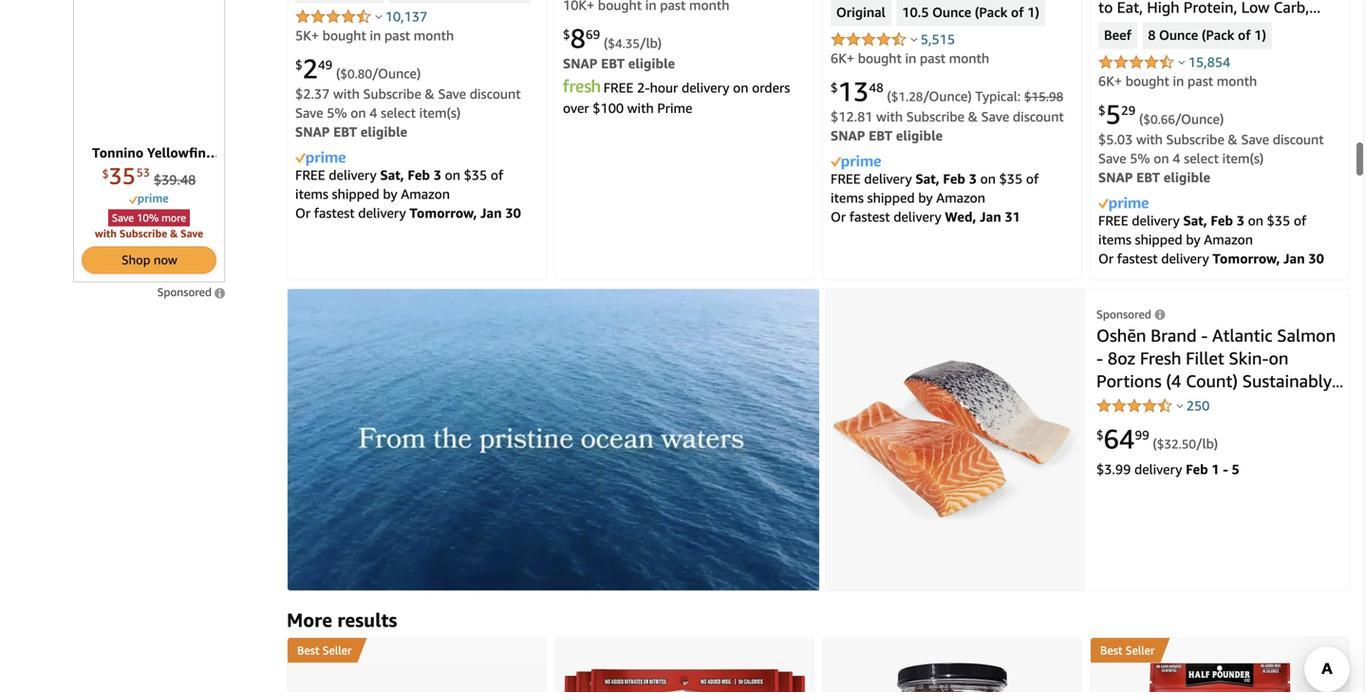 Task type: vqa. For each thing, say whether or not it's contained in the screenshot.
Ear
no



Task type: locate. For each thing, give the bounding box(es) containing it.
past for 5
[[1188, 73, 1214, 89]]

shipped for 13
[[868, 190, 915, 206]]

& inside $ 2 49 ( $0.80 /ounce) $2.37 with subscribe & save discount save 5% on 4 select item(s) snap ebt eligible
[[425, 86, 435, 102]]

bought up the 48
[[858, 50, 902, 66]]

fastest
[[314, 205, 355, 221], [850, 209, 890, 225], [1117, 251, 1158, 266]]

$ inside $ 13 48 ( $1.28 /ounce) typical: $15.98 $12.81 with subscribe & save discount snap ebt eligible
[[831, 80, 838, 95]]

in up $0.66
[[1173, 73, 1185, 89]]

$ 5 29 ( $0.66 /ounce) $5.03 with subscribe & save discount save 5% on 4 select item(s) snap ebt eligible
[[1099, 98, 1324, 185]]

2 horizontal spatial month
[[1217, 73, 1258, 89]]

subscribe inside $ 2 49 ( $0.80 /ounce) $2.37 with subscribe & save discount save 5% on 4 select item(s) snap ebt eligible
[[363, 86, 422, 102]]

0 horizontal spatial amazon
[[401, 186, 450, 202]]

feb
[[408, 167, 430, 183], [943, 171, 966, 187], [1211, 213, 1234, 228], [1186, 462, 1209, 477]]

0 horizontal spatial best seller link
[[288, 638, 546, 663]]

with down $0.66
[[1137, 132, 1163, 147]]

free down $12.81 at right
[[831, 171, 861, 187]]

1 horizontal spatial 30
[[1309, 251, 1325, 266]]

bought
[[323, 28, 366, 43], [858, 50, 902, 66], [1126, 73, 1170, 89]]

free down $2.37
[[295, 167, 325, 183]]

free delivery sat, feb 3 on $35 of items shipped by amazon element for 5
[[1099, 213, 1307, 247]]

2 vertical spatial subscribe
[[1167, 132, 1225, 147]]

( for 64
[[1153, 436, 1157, 452]]

4 inside "$ 5 29 ( $0.66 /ounce) $5.03 with subscribe & save discount save 5% on 4 select item(s) snap ebt eligible"
[[1173, 151, 1181, 166]]

free down $5.03
[[1099, 213, 1129, 228]]

item(s)
[[419, 105, 461, 121], [1223, 151, 1264, 166]]

sat, down $ 2 49 ( $0.80 /ounce) $2.37 with subscribe & save discount save 5% on 4 select item(s) snap ebt eligible
[[380, 167, 404, 183]]

with inside $ 2 49 ( $0.80 /ounce) $2.37 with subscribe & save discount save 5% on 4 select item(s) snap ebt eligible
[[333, 86, 360, 102]]

2 best seller from the left
[[1101, 644, 1155, 657]]

in up $1.28
[[906, 50, 917, 66]]

0 horizontal spatial sat,
[[380, 167, 404, 183]]

or for 5
[[1099, 251, 1114, 266]]

best seller group
[[288, 638, 358, 663], [1091, 638, 1161, 663]]

2 vertical spatial in
[[1173, 73, 1185, 89]]

0 horizontal spatial discount
[[470, 86, 521, 102]]

0 horizontal spatial on $35 of items shipped by amazon
[[295, 167, 504, 202]]

8 inside $ 8 69 ( $4.35 /lb) snap ebt eligible
[[570, 22, 586, 54]]

free delivery sat, feb 3 on $35 of items shipped by amazon element up or fastest delivery wed, jan 31 on the top right
[[831, 171, 1039, 206]]

$ inside $ 2 49 ( $0.80 /ounce) $2.37 with subscribe & save discount save 5% on 4 select item(s) snap ebt eligible
[[295, 57, 303, 72]]

amazon prime image for 2
[[295, 151, 346, 166]]

on inside free 2-hour delivery on orders over
[[733, 80, 749, 95]]

count)
[[1186, 371, 1238, 391]]

0 vertical spatial select
[[381, 105, 416, 121]]

(pack up 15,854 link
[[1202, 27, 1235, 44]]

1 horizontal spatial subscribe
[[907, 109, 965, 125]]

0 horizontal spatial /lb)
[[640, 35, 662, 51]]

$ inside "$ 5 29 ( $0.66 /ounce) $5.03 with subscribe & save discount save 5% on 4 select item(s) snap ebt eligible"
[[1099, 103, 1106, 118]]

$0.80
[[340, 67, 372, 81]]

or for 13
[[831, 209, 846, 225]]

ebt
[[601, 56, 625, 71], [333, 124, 357, 140], [869, 128, 893, 143], [1137, 170, 1161, 185]]

select for 2
[[381, 105, 416, 121]]

$5.03
[[1099, 132, 1133, 147]]

/lb) up 1
[[1197, 436, 1219, 452]]

salmon
[[1277, 325, 1336, 346]]

5% for 2
[[327, 105, 347, 121]]

best seller
[[297, 644, 352, 657], [1101, 644, 1155, 657]]

$ inside $ 8 69 ( $4.35 /lb) snap ebt eligible
[[563, 27, 570, 42]]

shipped
[[332, 186, 380, 202], [868, 190, 915, 206], [1135, 232, 1183, 247]]

( right "49"
[[336, 66, 340, 81]]

10.5
[[902, 4, 929, 21]]

1 horizontal spatial 5%
[[1130, 151, 1151, 166]]

$35 for 13
[[1000, 171, 1023, 187]]

1 horizontal spatial best
[[1101, 644, 1123, 657]]

ebt down the $4.35
[[601, 56, 625, 71]]

/ounce) inside "$ 5 29 ( $0.66 /ounce) $5.03 with subscribe & save discount save 5% on 4 select item(s) snap ebt eligible"
[[1176, 111, 1224, 127]]

with down $1.28
[[877, 109, 903, 125]]

ebt inside "$ 5 29 ( $0.66 /ounce) $5.03 with subscribe & save discount save 5% on 4 select item(s) snap ebt eligible"
[[1137, 170, 1161, 185]]

2 horizontal spatial discount
[[1273, 132, 1324, 147]]

orders
[[752, 80, 790, 95]]

- up fillet
[[1202, 325, 1208, 346]]

1 horizontal spatial past
[[920, 50, 946, 66]]

past for 2
[[385, 28, 410, 43]]

snap down $2.37
[[295, 124, 330, 140]]

month down 10,137
[[414, 28, 454, 43]]

$2.37
[[295, 86, 330, 102]]

fastest for 13
[[850, 209, 890, 225]]

by
[[383, 186, 398, 202], [919, 190, 933, 206], [1186, 232, 1201, 247]]

3 for 5
[[1237, 213, 1245, 228]]

0 horizontal spatial 4
[[370, 105, 377, 121]]

month for 2
[[414, 28, 454, 43]]

eligible inside $ 2 49 ( $0.80 /ounce) $2.37 with subscribe & save discount save 5% on 4 select item(s) snap ebt eligible
[[361, 124, 407, 140]]

free delivery sat, feb 3 up or fastest delivery wed, jan 31 on the top right
[[831, 171, 981, 187]]

0 vertical spatial 1)
[[1028, 4, 1040, 21]]

2 seller from the left
[[1126, 644, 1155, 657]]

snap inside $ 13 48 ( $1.28 /ounce) typical: $15.98 $12.81 with subscribe & save discount snap ebt eligible
[[831, 128, 866, 143]]

or
[[295, 205, 311, 221], [831, 209, 846, 225], [1099, 251, 1114, 266]]

3 down $ 2 49 ( $0.80 /ounce) $2.37 with subscribe & save discount save 5% on 4 select item(s) snap ebt eligible
[[434, 167, 441, 183]]

item(s) inside $ 2 49 ( $0.80 /ounce) $2.37 with subscribe & save discount save 5% on 4 select item(s) snap ebt eligible
[[419, 105, 461, 121]]

- left "8oz"
[[1097, 348, 1103, 369]]

49
[[318, 57, 333, 72]]

( for 5
[[1140, 111, 1144, 127]]

2 horizontal spatial 3
[[1237, 213, 1245, 228]]

typical:
[[976, 88, 1021, 104]]

1 vertical spatial sponsored
[[1097, 308, 1152, 321]]

save for 13
[[982, 109, 1010, 125]]

1 vertical spatial month
[[949, 50, 990, 66]]

shipped for 5
[[1135, 232, 1183, 247]]

0 horizontal spatial free delivery sat, feb 3
[[295, 167, 445, 183]]

2 horizontal spatial shipped
[[1135, 232, 1183, 247]]

amazon
[[401, 186, 450, 202], [937, 190, 986, 206], [1204, 232, 1254, 247]]

- right 1
[[1223, 462, 1229, 477]]

sat, for 2
[[380, 167, 404, 183]]

ebt down $0.66
[[1137, 170, 1161, 185]]

( inside "$ 64 99 ( $32.50 /lb)"
[[1153, 436, 1157, 452]]

0 horizontal spatial 3
[[434, 167, 441, 183]]

free
[[604, 80, 634, 95], [295, 167, 325, 183], [831, 171, 861, 187], [1099, 213, 1129, 228]]

1 vertical spatial 5%
[[1130, 151, 1151, 166]]

0 vertical spatial ounce
[[933, 4, 972, 21]]

1 horizontal spatial shipped
[[868, 190, 915, 206]]

on $35 of items shipped by amazon up or fastest delivery wed, jan 31 on the top right
[[831, 171, 1039, 206]]

0 horizontal spatial or fastest delivery tomorrow, jan 30 element
[[295, 205, 521, 221]]

0 horizontal spatial shipped
[[332, 186, 380, 202]]

1 horizontal spatial in
[[906, 50, 917, 66]]

free delivery sat, feb 3 on $35 of items shipped by amazon element
[[295, 167, 504, 202], [831, 171, 1039, 206], [1099, 213, 1307, 247]]

on down $0.66
[[1154, 151, 1170, 166]]

on inside oshēn brand - atlantic salmon - 8oz fresh fillet skin-on portions (4 count) sustainably raised- 2lb box
[[1269, 348, 1289, 369]]

free delivery sat, feb 3
[[295, 167, 445, 183], [831, 171, 981, 187], [1099, 213, 1248, 228]]

select inside "$ 5 29 ( $0.66 /ounce) $5.03 with subscribe & save discount save 5% on 4 select item(s) snap ebt eligible"
[[1184, 151, 1219, 166]]

4 inside $ 2 49 ( $0.80 /ounce) $2.37 with subscribe & save discount save 5% on 4 select item(s) snap ebt eligible
[[370, 105, 377, 121]]

$ 2 49 ( $0.80 /ounce) $2.37 with subscribe & save discount save 5% on 4 select item(s) snap ebt eligible
[[295, 53, 521, 140]]

( right 69
[[604, 35, 608, 51]]

0 horizontal spatial 8
[[570, 22, 586, 54]]

2 horizontal spatial sat,
[[1184, 213, 1208, 228]]

2 horizontal spatial bought
[[1126, 73, 1170, 89]]

on left orders
[[733, 80, 749, 95]]

ounce up 5,515
[[933, 4, 972, 21]]

/ounce) inside $ 13 48 ( $1.28 /ounce) typical: $15.98 $12.81 with subscribe & save discount snap ebt eligible
[[923, 88, 972, 104]]

0 vertical spatial 6k+
[[831, 50, 855, 66]]

feb for 5
[[1211, 213, 1234, 228]]

items
[[295, 186, 328, 202], [831, 190, 864, 206], [1099, 232, 1132, 247]]

2 horizontal spatial -
[[1223, 462, 1229, 477]]

0 horizontal spatial seller
[[323, 644, 352, 657]]

of for 2
[[491, 167, 504, 183]]

0 horizontal spatial /ounce)
[[372, 66, 421, 81]]

2 horizontal spatial in
[[1173, 73, 1185, 89]]

6k+ bought in past month down 5,515 link
[[831, 50, 990, 66]]

( right 99
[[1153, 436, 1157, 452]]

1 horizontal spatial 1)
[[1255, 27, 1267, 44]]

snap up amazon fresh icon
[[563, 56, 598, 71]]

2 horizontal spatial free delivery sat, feb 3 on $35 of items shipped by amazon element
[[1099, 213, 1307, 247]]

discount inside $ 2 49 ( $0.80 /ounce) $2.37 with subscribe & save discount save 5% on 4 select item(s) snap ebt eligible
[[470, 86, 521, 102]]

0 horizontal spatial amazon prime image
[[295, 151, 346, 166]]

0 horizontal spatial best seller group
[[288, 638, 358, 663]]

or fastest delivery tomorrow, jan 30 for 2
[[295, 205, 521, 221]]

3
[[434, 167, 441, 183], [969, 171, 977, 187], [1237, 213, 1245, 228]]

1 horizontal spatial jan
[[980, 209, 1002, 225]]

0 horizontal spatial or fastest delivery tomorrow, jan 30
[[295, 205, 521, 221]]

/lb) inside "$ 64 99 ( $32.50 /lb)"
[[1197, 436, 1219, 452]]

(pack for 10.5 ounce (pack of 1)
[[975, 4, 1008, 21]]

item(s) inside "$ 5 29 ( $0.66 /ounce) $5.03 with subscribe & save discount save 5% on 4 select item(s) snap ebt eligible"
[[1223, 151, 1264, 166]]

$ 64 99 ( $32.50 /lb)
[[1097, 423, 1219, 455]]

2 horizontal spatial by
[[1186, 232, 1201, 247]]

subscribe for 2
[[363, 86, 422, 102]]

past down 5,515 link
[[920, 50, 946, 66]]

best seller for 1st best seller group from the right
[[1101, 644, 1155, 657]]

6k+ bought in past month down 15,854 link
[[1099, 73, 1258, 89]]

$ for 2
[[295, 57, 303, 72]]

or fastest delivery tomorrow, jan 30 for 5
[[1099, 251, 1325, 266]]

$ up $12.81 at right
[[831, 80, 838, 95]]

eligible
[[628, 56, 675, 71], [361, 124, 407, 140], [896, 128, 943, 143], [1164, 170, 1211, 185]]

in down popover image
[[370, 28, 381, 43]]

jack link's beef jerky, original, 1/2 pounder bag - flavorful football game day snacks, 10g of protein and 80 calories, ma... image
[[1150, 663, 1291, 692]]

1 vertical spatial 6k+ bought in past month
[[1099, 73, 1258, 89]]

10.5 ounce (pack of 1)
[[902, 4, 1040, 21]]

save for 5
[[1099, 151, 1127, 166]]

popover image
[[376, 14, 382, 19]]

6k+ bought in past month for 5
[[1099, 73, 1258, 89]]

save inside $ 13 48 ( $1.28 /ounce) typical: $15.98 $12.81 with subscribe & save discount snap ebt eligible
[[982, 109, 1010, 125]]

1 horizontal spatial 6k+
[[1099, 73, 1123, 89]]

10,137
[[385, 9, 428, 24]]

sat, for 13
[[916, 171, 940, 187]]

5% down $5.03
[[1130, 151, 1151, 166]]

or fastest delivery tomorrow, jan 30
[[295, 205, 521, 221], [1099, 251, 1325, 266]]

& inside "$ 5 29 ( $0.66 /ounce) $5.03 with subscribe & save discount save 5% on 4 select item(s) snap ebt eligible"
[[1228, 132, 1238, 147]]

select inside $ 2 49 ( $0.80 /ounce) $2.37 with subscribe & save discount save 5% on 4 select item(s) snap ebt eligible
[[381, 105, 416, 121]]

6k+ up 29
[[1099, 73, 1123, 89]]

1 horizontal spatial item(s)
[[1223, 151, 1264, 166]]

1 best from the left
[[297, 644, 320, 657]]

1 horizontal spatial amazon
[[937, 190, 986, 206]]

subscribe down $1.28
[[907, 109, 965, 125]]

3 for 13
[[969, 171, 977, 187]]

0 horizontal spatial free delivery sat, feb 3 on $35 of items shipped by amazon element
[[295, 167, 504, 202]]

1 horizontal spatial 3
[[969, 171, 977, 187]]

fresh
[[1140, 348, 1182, 369]]

bought up 29
[[1126, 73, 1170, 89]]

oshēn brand - atlantic salmon - 8oz fresh fillet skin-on portions (4 count) sustainably raised- 2lb box link
[[1097, 325, 1344, 414]]

popover image left 5,515 link
[[911, 37, 918, 42]]

amazon prime image down $12.81 at right
[[831, 155, 881, 169]]

best
[[297, 644, 320, 657], [1101, 644, 1123, 657]]

-
[[1202, 325, 1208, 346], [1097, 348, 1103, 369], [1223, 462, 1229, 477]]

snap inside "$ 5 29 ( $0.66 /ounce) $5.03 with subscribe & save discount save 5% on 4 select item(s) snap ebt eligible"
[[1099, 170, 1133, 185]]

ounce for 8
[[1160, 27, 1199, 44]]

1 horizontal spatial best seller link
[[1091, 638, 1349, 663]]

1 horizontal spatial best seller
[[1101, 644, 1155, 657]]

or for 2
[[295, 205, 311, 221]]

& for 5
[[1228, 132, 1238, 147]]

bought for 2
[[323, 28, 366, 43]]

30
[[506, 205, 521, 221], [1309, 251, 1325, 266]]

6k+ for 5
[[1099, 73, 1123, 89]]

on up sustainably
[[1269, 348, 1289, 369]]

snap
[[563, 56, 598, 71], [295, 124, 330, 140], [831, 128, 866, 143], [1099, 170, 1133, 185]]

15,854 link
[[1189, 54, 1231, 70]]

sponsored
[[157, 285, 212, 299], [1097, 308, 1152, 321]]

of for 13
[[1026, 171, 1039, 187]]

with inside $ 13 48 ( $1.28 /ounce) typical: $15.98 $12.81 with subscribe & save discount snap ebt eligible
[[877, 109, 903, 125]]

free up $100
[[604, 80, 634, 95]]

8oz
[[1108, 348, 1136, 369]]

0 vertical spatial 30
[[506, 205, 521, 221]]

$ 13 48 ( $1.28 /ounce) typical: $15.98 $12.81 with subscribe & save discount snap ebt eligible
[[831, 76, 1064, 143]]

(pack
[[975, 4, 1008, 21], [1202, 27, 1235, 44]]

free delivery sat, feb 3 down $ 2 49 ( $0.80 /ounce) $2.37 with subscribe & save discount save 5% on 4 select item(s) snap ebt eligible
[[295, 167, 445, 183]]

free delivery sat, feb 3 on $35 of items shipped by amazon element for 13
[[831, 171, 1039, 206]]

feb up wed,
[[943, 171, 966, 187]]

$ left "49"
[[295, 57, 303, 72]]

2 vertical spatial &
[[1228, 132, 1238, 147]]

5% down $2.37
[[327, 105, 347, 121]]

0 vertical spatial or fastest delivery tomorrow, jan 30
[[295, 205, 521, 221]]

eligible up 2-
[[628, 56, 675, 71]]

subscribe inside "$ 5 29 ( $0.66 /ounce) $5.03 with subscribe & save discount save 5% on 4 select item(s) snap ebt eligible"
[[1167, 132, 1225, 147]]

8 right beef
[[1148, 27, 1156, 44]]

free delivery sat, feb 3 on $35 of items shipped by amazon element down $ 2 49 ( $0.80 /ounce) $2.37 with subscribe & save discount save 5% on 4 select item(s) snap ebt eligible
[[295, 167, 504, 202]]

$ for 64
[[1097, 428, 1104, 442]]

1 vertical spatial ounce
[[1160, 27, 1199, 44]]

6k+ up 13
[[831, 50, 855, 66]]

1 vertical spatial 5
[[1232, 462, 1240, 477]]

with down $0.80
[[333, 86, 360, 102]]

3 up wed,
[[969, 171, 977, 187]]

popover image
[[911, 37, 918, 42], [1179, 60, 1186, 65], [1177, 404, 1184, 408]]

snap inside $ 8 69 ( $4.35 /lb) snap ebt eligible
[[563, 56, 598, 71]]

8 ounce (pack of 1)
[[1148, 27, 1267, 44]]

250
[[1187, 398, 1210, 414]]

1 horizontal spatial bought
[[858, 50, 902, 66]]

/ounce) down 5k+ bought in past month
[[372, 66, 421, 81]]

/ounce) left 'typical:'
[[923, 88, 972, 104]]

( inside "$ 5 29 ( $0.66 /ounce) $5.03 with subscribe & save discount save 5% on 4 select item(s) snap ebt eligible"
[[1140, 111, 1144, 127]]

0 vertical spatial 5
[[1106, 98, 1122, 130]]

(pack right 10.5
[[975, 4, 1008, 21]]

0 horizontal spatial 6k+
[[831, 50, 855, 66]]

of
[[1011, 4, 1024, 21], [1238, 27, 1251, 44], [491, 167, 504, 183], [1026, 171, 1039, 187], [1294, 213, 1307, 228]]

on down "$ 5 29 ( $0.66 /ounce) $5.03 with subscribe & save discount save 5% on 4 select item(s) snap ebt eligible"
[[1248, 213, 1264, 228]]

free delivery sat, feb 3 for 5
[[1099, 213, 1248, 228]]

( right 29
[[1140, 111, 1144, 127]]

tillamook country smoker real hardwood smoked sausages, teriyaki, 15.2 ounce tall jar, 20 count image
[[897, 663, 1008, 692]]

ebt down $0.80
[[333, 124, 357, 140]]

0 horizontal spatial bought
[[323, 28, 366, 43]]

0 horizontal spatial past
[[385, 28, 410, 43]]

sustainably
[[1243, 371, 1332, 391]]

snap down $5.03
[[1099, 170, 1133, 185]]

past down 10,137
[[385, 28, 410, 43]]

best for 1st best seller group from the right
[[1101, 644, 1123, 657]]

8
[[570, 22, 586, 54], [1148, 27, 1156, 44]]

/ounce) inside $ 2 49 ( $0.80 /ounce) $2.37 with subscribe & save discount save 5% on 4 select item(s) snap ebt eligible
[[372, 66, 421, 81]]

( for 13
[[887, 88, 891, 104]]

month down 15,854 link
[[1217, 73, 1258, 89]]

$ inside "$ 64 99 ( $32.50 /lb)"
[[1097, 428, 1104, 442]]

bought up "49"
[[323, 28, 366, 43]]

4 down $0.66
[[1173, 151, 1181, 166]]

best seller for second best seller group from the right
[[297, 644, 352, 657]]

1 seller from the left
[[323, 644, 352, 657]]

0 horizontal spatial 6k+ bought in past month
[[831, 50, 990, 66]]

snap down $12.81 at right
[[831, 128, 866, 143]]

month
[[414, 28, 454, 43], [949, 50, 990, 66], [1217, 73, 1258, 89]]

/ounce) for 5
[[1176, 111, 1224, 127]]

popover image left 250 link
[[1177, 404, 1184, 408]]

$ left 69
[[563, 27, 570, 42]]

sat, down "$ 5 29 ( $0.66 /ounce) $5.03 with subscribe & save discount save 5% on 4 select item(s) snap ebt eligible"
[[1184, 213, 1208, 228]]

skin-
[[1229, 348, 1269, 369]]

amazon prime image down $5.03
[[1099, 197, 1149, 211]]

0 vertical spatial past
[[385, 28, 410, 43]]

& for 2
[[425, 86, 435, 102]]

0 horizontal spatial 1)
[[1028, 4, 1040, 21]]

subscribe
[[363, 86, 422, 102], [907, 109, 965, 125], [1167, 132, 1225, 147]]

on inside "$ 5 29 ( $0.66 /ounce) $5.03 with subscribe & save discount save 5% on 4 select item(s) snap ebt eligible"
[[1154, 151, 1170, 166]]

discount inside "$ 5 29 ( $0.66 /ounce) $5.03 with subscribe & save discount save 5% on 4 select item(s) snap ebt eligible"
[[1273, 132, 1324, 147]]

8 left the $4.35
[[570, 22, 586, 54]]

past down 15,854 link
[[1188, 73, 1214, 89]]

2 horizontal spatial free delivery sat, feb 3
[[1099, 213, 1248, 228]]

popover image left 15,854 link
[[1179, 60, 1186, 65]]

1 horizontal spatial items
[[831, 190, 864, 206]]

in for 5
[[1173, 73, 1185, 89]]

5% inside "$ 5 29 ( $0.66 /ounce) $5.03 with subscribe & save discount save 5% on 4 select item(s) snap ebt eligible"
[[1130, 151, 1151, 166]]

& down 'typical:'
[[968, 109, 978, 125]]

30 for 5
[[1309, 251, 1325, 266]]

0 vertical spatial discount
[[470, 86, 521, 102]]

1 horizontal spatial seller
[[1126, 644, 1155, 657]]

on down $0.80
[[351, 105, 366, 121]]

0 vertical spatial month
[[414, 28, 454, 43]]

0 vertical spatial or fastest delivery tomorrow, jan 30 element
[[295, 205, 521, 221]]

48
[[869, 80, 884, 95]]

discount
[[470, 86, 521, 102], [1013, 109, 1064, 125], [1273, 132, 1324, 147]]

2 horizontal spatial on $35 of items shipped by amazon
[[1099, 213, 1307, 247]]

2 vertical spatial month
[[1217, 73, 1258, 89]]

1 vertical spatial subscribe
[[907, 109, 965, 125]]

by for 5
[[1186, 232, 1201, 247]]

free for 5
[[1099, 213, 1129, 228]]

/lb) inside $ 8 69 ( $4.35 /lb) snap ebt eligible
[[640, 35, 662, 51]]

in for 2
[[370, 28, 381, 43]]

best seller link
[[288, 638, 546, 663], [1091, 638, 1349, 663]]

/ounce) down 15,854
[[1176, 111, 1224, 127]]

subscribe down $0.80
[[363, 86, 422, 102]]

1 vertical spatial past
[[920, 50, 946, 66]]

on $35 of items shipped by amazon
[[295, 167, 504, 202], [831, 171, 1039, 206], [1099, 213, 1307, 247]]

1 horizontal spatial /ounce)
[[923, 88, 972, 104]]

(pack for 8 ounce (pack of 1)
[[1202, 27, 1235, 44]]

sat, up or fastest delivery wed, jan 31 on the top right
[[916, 171, 940, 187]]

save
[[438, 86, 466, 102], [295, 105, 323, 121], [982, 109, 1010, 125], [1242, 132, 1270, 147], [1099, 151, 1127, 166]]

$ for 5
[[1099, 103, 1106, 118]]

select
[[381, 105, 416, 121], [1184, 151, 1219, 166]]

1 horizontal spatial (pack
[[1202, 27, 1235, 44]]

eligible down $0.80
[[361, 124, 407, 140]]

delivery
[[682, 80, 730, 95], [329, 167, 377, 183], [864, 171, 912, 187], [358, 205, 406, 221], [894, 209, 942, 225], [1132, 213, 1180, 228], [1162, 251, 1210, 266], [1135, 462, 1183, 477]]

ounce
[[933, 4, 972, 21], [1160, 27, 1199, 44]]

seller up 'jack link's beef jerky, original, 1/2 pounder bag - flavorful football game day snacks, 10g of protein and 80 calories, ma...' image
[[1126, 644, 1155, 657]]

delivery inside free 2-hour delivery on orders over
[[682, 80, 730, 95]]

seller down more results
[[323, 644, 352, 657]]

raised-
[[1097, 394, 1154, 414]]

on $35 of items shipped by amazon down "$ 5 29 ( $0.66 /ounce) $5.03 with subscribe & save discount save 5% on 4 select item(s) snap ebt eligible"
[[1099, 213, 1307, 247]]

subscribe down $0.66
[[1167, 132, 1225, 147]]

0 vertical spatial bought
[[323, 28, 366, 43]]

fastest for 2
[[314, 205, 355, 221]]

eligible down $0.66
[[1164, 170, 1211, 185]]

0 horizontal spatial items
[[295, 186, 328, 202]]

1 vertical spatial discount
[[1013, 109, 1064, 125]]

/ounce)
[[372, 66, 421, 81], [923, 88, 972, 104], [1176, 111, 1224, 127]]

4
[[370, 105, 377, 121], [1173, 151, 1181, 166]]

jan for 13
[[980, 209, 1002, 225]]

4 down $0.80
[[370, 105, 377, 121]]

ebt down $12.81 at right
[[869, 128, 893, 143]]

with down 2-
[[627, 100, 654, 116]]

on $35 of items shipped by amazon down $ 2 49 ( $0.80 /ounce) $2.37 with subscribe & save discount save 5% on 4 select item(s) snap ebt eligible
[[295, 167, 504, 202]]

feb down $ 2 49 ( $0.80 /ounce) $2.37 with subscribe & save discount save 5% on 4 select item(s) snap ebt eligible
[[408, 167, 430, 183]]

0 horizontal spatial item(s)
[[419, 105, 461, 121]]

/lb)
[[640, 35, 662, 51], [1197, 436, 1219, 452]]

1 horizontal spatial by
[[919, 190, 933, 206]]

1 best seller link from the left
[[288, 638, 546, 663]]

jan
[[481, 205, 502, 221], [980, 209, 1002, 225], [1284, 251, 1305, 266]]

or fastest delivery tomorrow, jan 30 element
[[295, 205, 521, 221], [1099, 251, 1325, 266]]

eligible inside $ 13 48 ( $1.28 /ounce) typical: $15.98 $12.81 with subscribe & save discount snap ebt eligible
[[896, 128, 943, 143]]

& down 15,854 link
[[1228, 132, 1238, 147]]

1) for 8 ounce (pack of 1)
[[1255, 27, 1267, 44]]

on
[[733, 80, 749, 95], [351, 105, 366, 121], [1154, 151, 1170, 166], [445, 167, 461, 183], [981, 171, 996, 187], [1248, 213, 1264, 228], [1269, 348, 1289, 369]]

69
[[586, 27, 600, 42]]

0 vertical spatial item(s)
[[419, 105, 461, 121]]

5 up $5.03
[[1106, 98, 1122, 130]]

amazon prime image down $2.37
[[295, 151, 346, 166]]

past for 13
[[920, 50, 946, 66]]

2 horizontal spatial fastest
[[1117, 251, 1158, 266]]

2 horizontal spatial /ounce)
[[1176, 111, 1224, 127]]

(
[[604, 35, 608, 51], [336, 66, 340, 81], [887, 88, 891, 104], [1140, 111, 1144, 127], [1153, 436, 1157, 452]]

1 best seller from the left
[[297, 644, 352, 657]]

oshēn
[[1097, 325, 1147, 346]]

& down 5k+ bought in past month
[[425, 86, 435, 102]]

1 vertical spatial bought
[[858, 50, 902, 66]]

0 horizontal spatial $35
[[464, 167, 487, 183]]

free delivery sat, feb 3 for 13
[[831, 171, 981, 187]]

feb left 1
[[1186, 462, 1209, 477]]

with
[[333, 86, 360, 102], [627, 100, 654, 116], [877, 109, 903, 125], [1137, 132, 1163, 147]]

$3.99
[[1097, 462, 1131, 477]]

$ up $3.99
[[1097, 428, 1104, 442]]

0 horizontal spatial select
[[381, 105, 416, 121]]

oshēn brand - atlantic salmon - 8oz fresh fillet skin-on portions (4 count) sustainably raised- 2lb box
[[1097, 325, 1336, 414]]

5k+ bought in past month
[[295, 28, 454, 43]]

free delivery sat, feb 3 on $35 of items shipped by amazon element down "$ 5 29 ( $0.66 /ounce) $5.03 with subscribe & save discount save 5% on 4 select item(s) snap ebt eligible"
[[1099, 213, 1307, 247]]

$4.35
[[608, 36, 640, 51]]

2 vertical spatial /ounce)
[[1176, 111, 1224, 127]]

1 vertical spatial popover image
[[1179, 60, 1186, 65]]

1) for 10.5 ounce (pack of 1)
[[1028, 4, 1040, 21]]

/lb) up 2-
[[640, 35, 662, 51]]

0 vertical spatial subscribe
[[363, 86, 422, 102]]

1 horizontal spatial ounce
[[1160, 27, 1199, 44]]

5 right 1
[[1232, 462, 1240, 477]]

$100 with prime
[[593, 100, 693, 116]]

2 best from the left
[[1101, 644, 1123, 657]]

amazon for 2
[[401, 186, 450, 202]]

free delivery sat, feb 3 for 2
[[295, 167, 445, 183]]

item(s) for 2
[[419, 105, 461, 121]]

in
[[370, 28, 381, 43], [906, 50, 917, 66], [1173, 73, 1185, 89]]

0 horizontal spatial by
[[383, 186, 398, 202]]

5%
[[327, 105, 347, 121], [1130, 151, 1151, 166]]

amazon prime image
[[295, 151, 346, 166], [831, 155, 881, 169], [1099, 197, 1149, 211]]

6k+
[[831, 50, 855, 66], [1099, 73, 1123, 89]]

/lb) for 64
[[1197, 436, 1219, 452]]

( inside $ 8 69 ( $4.35 /lb) snap ebt eligible
[[604, 35, 608, 51]]

0 horizontal spatial 5
[[1106, 98, 1122, 130]]

( inside $ 2 49 ( $0.80 /ounce) $2.37 with subscribe & save discount save 5% on 4 select item(s) snap ebt eligible
[[336, 66, 340, 81]]

( inside $ 13 48 ( $1.28 /ounce) typical: $15.98 $12.81 with subscribe & save discount snap ebt eligible
[[887, 88, 891, 104]]

$
[[563, 27, 570, 42], [295, 57, 303, 72], [831, 80, 838, 95], [1099, 103, 1106, 118], [1097, 428, 1104, 442]]

items for 5
[[1099, 232, 1132, 247]]

feb down "$ 5 29 ( $0.66 /ounce) $5.03 with subscribe & save discount save 5% on 4 select item(s) snap ebt eligible"
[[1211, 213, 1234, 228]]

bought for 5
[[1126, 73, 1170, 89]]

2 horizontal spatial or
[[1099, 251, 1114, 266]]

( for 2
[[336, 66, 340, 81]]

5% inside $ 2 49 ( $0.80 /ounce) $2.37 with subscribe & save discount save 5% on 4 select item(s) snap ebt eligible
[[327, 105, 347, 121]]

1 vertical spatial 4
[[1173, 151, 1181, 166]]

free for 13
[[831, 171, 861, 187]]

free delivery sat, feb 3 down "$ 5 29 ( $0.66 /ounce) $5.03 with subscribe & save discount save 5% on 4 select item(s) snap ebt eligible"
[[1099, 213, 1248, 228]]

ounce up 15,854 link
[[1160, 27, 1199, 44]]

1 horizontal spatial free delivery sat, feb 3 on $35 of items shipped by amazon element
[[831, 171, 1039, 206]]

1
[[1212, 462, 1220, 477]]



Task type: describe. For each thing, give the bounding box(es) containing it.
bought for 13
[[858, 50, 902, 66]]

ebt inside $ 8 69 ( $4.35 /lb) snap ebt eligible
[[601, 56, 625, 71]]

sat, for 5
[[1184, 213, 1208, 228]]

2 vertical spatial -
[[1223, 462, 1229, 477]]

1 horizontal spatial 5
[[1232, 462, 1240, 477]]

on up or fastest delivery wed, jan 31 element
[[981, 171, 996, 187]]

250 link
[[1187, 398, 1210, 414]]

/ounce) for 2
[[372, 66, 421, 81]]

amazon prime image for 5
[[1099, 197, 1149, 211]]

eligible inside $ 8 69 ( $4.35 /lb) snap ebt eligible
[[628, 56, 675, 71]]

subscribe inside $ 13 48 ( $1.28 /ounce) typical: $15.98 $12.81 with subscribe & save discount snap ebt eligible
[[907, 109, 965, 125]]

1 best seller group from the left
[[288, 638, 358, 663]]

amazon fresh image
[[563, 79, 600, 93]]

31
[[1005, 209, 1021, 225]]

3 for 2
[[434, 167, 441, 183]]

snap inside $ 2 49 ( $0.80 /ounce) $2.37 with subscribe & save discount save 5% on 4 select item(s) snap ebt eligible
[[295, 124, 330, 140]]

1 horizontal spatial sponsored
[[1097, 308, 1152, 321]]

ebt inside $ 2 49 ( $0.80 /ounce) $2.37 with subscribe & save discount save 5% on 4 select item(s) snap ebt eligible
[[333, 124, 357, 140]]

original
[[837, 4, 886, 21]]

$ 8 69 ( $4.35 /lb) snap ebt eligible
[[563, 22, 675, 71]]

by for 13
[[919, 190, 933, 206]]

more
[[287, 609, 332, 631]]

$35 for 5
[[1267, 213, 1291, 228]]

/ounce) for 13
[[923, 88, 972, 104]]

1 horizontal spatial 8
[[1148, 27, 1156, 44]]

0 horizontal spatial -
[[1097, 348, 1103, 369]]

on $35 of items shipped by amazon for 5
[[1099, 213, 1307, 247]]

$100
[[593, 100, 624, 116]]

on $35 of items shipped by amazon for 2
[[295, 167, 504, 202]]

jan for 5
[[1284, 251, 1305, 266]]

more results
[[287, 609, 397, 631]]

$ for 13
[[831, 80, 838, 95]]

10,137 link
[[385, 9, 428, 24]]

with inside "$ 5 29 ( $0.66 /ounce) $5.03 with subscribe & save discount save 5% on 4 select item(s) snap ebt eligible"
[[1137, 132, 1163, 147]]

2-
[[637, 80, 650, 95]]

beef
[[1104, 27, 1132, 44]]

2
[[303, 53, 318, 85]]

prime
[[657, 100, 693, 116]]

of for 5
[[1294, 213, 1307, 228]]

0 vertical spatial -
[[1202, 325, 1208, 346]]

amazon for 13
[[937, 190, 986, 206]]

2lb
[[1158, 394, 1183, 414]]

& inside $ 13 48 ( $1.28 /ounce) typical: $15.98 $12.81 with subscribe & save discount snap ebt eligible
[[968, 109, 978, 125]]

2 best seller group from the left
[[1091, 638, 1161, 663]]

64
[[1104, 423, 1135, 455]]

on $35 of items shipped by amazon for 13
[[831, 171, 1039, 206]]

free 2-hour delivery on orders over
[[563, 80, 790, 116]]

month for 5
[[1217, 73, 1258, 89]]

save for 2
[[295, 105, 323, 121]]

over
[[563, 100, 589, 116]]

6k+ bought in past month for 13
[[831, 50, 990, 66]]

free inside free 2-hour delivery on orders over
[[604, 80, 634, 95]]

5% for 5
[[1130, 151, 1151, 166]]

wed,
[[945, 209, 977, 225]]

in for 13
[[906, 50, 917, 66]]

or fastest delivery tomorrow, jan 30 element for 2
[[295, 205, 521, 221]]

/lb) for 8
[[640, 35, 662, 51]]

0 vertical spatial sponsored
[[157, 285, 212, 299]]

30 for 2
[[506, 205, 521, 221]]

15,854
[[1189, 54, 1231, 70]]

best for second best seller group from the right
[[297, 644, 320, 657]]

brand
[[1151, 325, 1197, 346]]

jan for 2
[[481, 205, 502, 221]]

atlantic
[[1213, 325, 1273, 346]]

box
[[1188, 394, 1216, 414]]

on down $ 2 49 ( $0.80 /ounce) $2.37 with subscribe & save discount save 5% on 4 select item(s) snap ebt eligible
[[445, 167, 461, 183]]

feb for 2
[[408, 167, 430, 183]]

( for 8
[[604, 35, 608, 51]]

shipped for 2
[[332, 186, 380, 202]]

amazon for 5
[[1204, 232, 1254, 247]]

eligible inside "$ 5 29 ( $0.66 /ounce) $5.03 with subscribe & save discount save 5% on 4 select item(s) snap ebt eligible"
[[1164, 170, 1211, 185]]

2 best seller link from the left
[[1091, 638, 1349, 663]]

ebt inside $ 13 48 ( $1.28 /ounce) typical: $15.98 $12.81 with subscribe & save discount snap ebt eligible
[[869, 128, 893, 143]]

13
[[838, 76, 869, 107]]

jack link's beef jerky, teriyaki - flavorful meat snack for lunches, ready to eat snacks - 7g of protein, made with premiu... image
[[563, 669, 806, 692]]

fillet
[[1186, 348, 1225, 369]]

hour
[[650, 80, 678, 95]]

feb for 13
[[943, 171, 966, 187]]

oshēn brand - atlantic salmon - 8oz fresh fillet skin-on portions (4 count) sustainably raised- 2lb box image
[[825, 360, 1085, 520]]

4 for 2
[[370, 105, 377, 121]]

ounce for 10.5
[[933, 4, 972, 21]]

free for 2
[[295, 167, 325, 183]]

portions
[[1097, 371, 1162, 391]]

or fastest delivery wed, jan 31
[[831, 209, 1021, 225]]

tomorrow, for 5
[[1213, 251, 1281, 266]]

or fastest delivery tomorrow, jan 30 element for 5
[[1099, 251, 1325, 266]]

fastest for 5
[[1117, 251, 1158, 266]]

$3.99 delivery feb 1 - 5
[[1097, 462, 1240, 477]]

popover image for 13
[[911, 37, 918, 42]]

select for 5
[[1184, 151, 1219, 166]]

4 for 5
[[1173, 151, 1181, 166]]

6k+ for 13
[[831, 50, 855, 66]]

$0.66
[[1144, 112, 1176, 127]]

$35 for 2
[[464, 167, 487, 183]]

discount for 2
[[470, 86, 521, 102]]

month for 13
[[949, 50, 990, 66]]

on inside $ 2 49 ( $0.80 /ounce) $2.37 with subscribe & save discount save 5% on 4 select item(s) snap ebt eligible
[[351, 105, 366, 121]]

popover image for 5
[[1179, 60, 1186, 65]]

tomorrow, for 2
[[410, 205, 477, 221]]

$12.81
[[831, 109, 873, 125]]

results
[[337, 609, 397, 631]]

$15.98
[[1025, 89, 1064, 104]]

5,515 link
[[921, 31, 955, 47]]

items for 2
[[295, 186, 328, 202]]

$3.99 delivery feb 1 - 5 element
[[1097, 462, 1240, 477]]

99
[[1135, 428, 1150, 442]]

(4
[[1166, 371, 1182, 391]]

or fastest delivery wed, jan 31 element
[[831, 209, 1021, 225]]

amazon prime image for 13
[[831, 155, 881, 169]]

$1.28
[[891, 89, 923, 104]]

$32.50
[[1157, 437, 1197, 452]]

5 inside "$ 5 29 ( $0.66 /ounce) $5.03 with subscribe & save discount save 5% on 4 select item(s) snap ebt eligible"
[[1106, 98, 1122, 130]]

2 vertical spatial popover image
[[1177, 404, 1184, 408]]

free delivery sat, feb 3 on $35 of items shipped by amazon element for 2
[[295, 167, 504, 202]]

discount for 5
[[1273, 132, 1324, 147]]

5,515
[[921, 31, 955, 47]]

subscribe for 5
[[1167, 132, 1225, 147]]

5k+
[[295, 28, 319, 43]]

29
[[1122, 103, 1136, 118]]

discount inside $ 13 48 ( $1.28 /ounce) typical: $15.98 $12.81 with subscribe & save discount snap ebt eligible
[[1013, 109, 1064, 125]]

by for 2
[[383, 186, 398, 202]]

sponsored link
[[157, 285, 225, 299]]

items for 13
[[831, 190, 864, 206]]

$ for 8
[[563, 27, 570, 42]]



